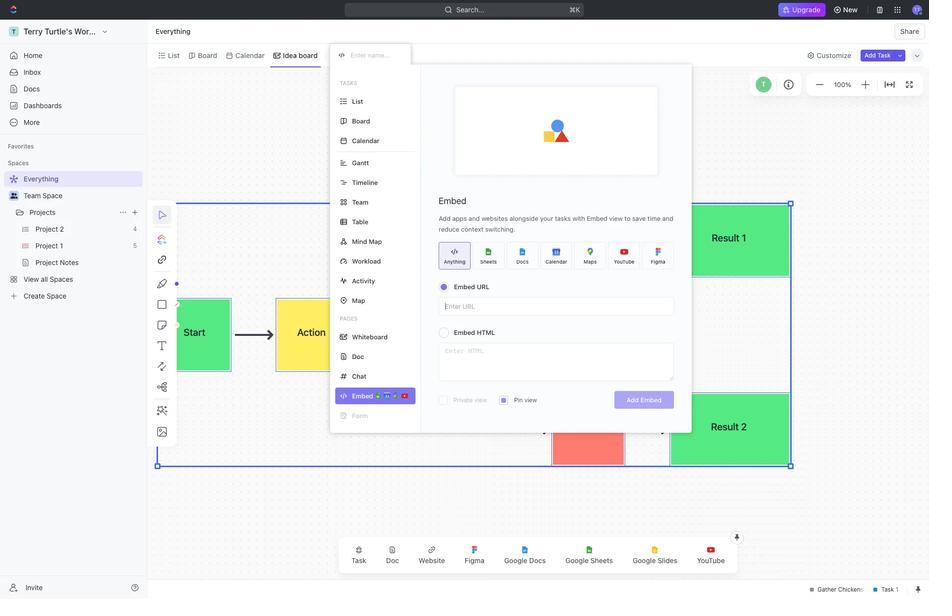 Task type: describe. For each thing, give the bounding box(es) containing it.
docs link
[[4, 81, 143, 97]]

0 horizontal spatial doc
[[352, 353, 364, 361]]

view inside add apps and websites alongside your tasks with embed view to save time and reduce context switching.
[[609, 215, 623, 223]]

maps
[[584, 259, 597, 265]]

pages
[[340, 316, 358, 322]]

customize button
[[804, 49, 854, 62]]

sidebar navigation
[[0, 20, 147, 600]]

share button
[[895, 24, 925, 39]]

activity
[[352, 277, 375, 285]]

your
[[540, 215, 553, 223]]

embed inside add apps and websites alongside your tasks with embed view to save time and reduce context switching.
[[587, 215, 608, 223]]

100%
[[834, 81, 851, 89]]

doc button
[[378, 541, 407, 571]]

task inside button
[[351, 557, 366, 565]]

projects
[[30, 208, 56, 217]]

table
[[352, 218, 368, 226]]

embed for embed url
[[454, 283, 475, 291]]

reduce
[[439, 226, 459, 233]]

inbox
[[24, 68, 41, 76]]

figma inside button
[[465, 557, 485, 565]]

idea
[[283, 51, 297, 59]]

task inside button
[[878, 51, 891, 59]]

sheets inside button
[[590, 557, 613, 565]]

add for add embed
[[627, 396, 639, 404]]

dashboards
[[24, 101, 62, 110]]

Enter HTML text field
[[439, 344, 674, 381]]

projects link
[[30, 205, 115, 221]]

context
[[461, 226, 484, 233]]

customize
[[817, 51, 851, 59]]

team space
[[24, 192, 62, 200]]

calendar link
[[233, 49, 265, 62]]

home link
[[4, 48, 143, 64]]

google for google sheets
[[566, 557, 589, 565]]

view for pin view
[[524, 397, 537, 404]]

space
[[43, 192, 62, 200]]

embed for embed
[[439, 196, 466, 206]]

search...
[[456, 5, 485, 14]]

idea board link
[[281, 49, 318, 62]]

1 vertical spatial list
[[352, 97, 363, 105]]

user group image
[[10, 193, 17, 199]]

favorites
[[8, 143, 34, 150]]

website
[[419, 557, 445, 565]]

pin
[[514, 397, 523, 404]]

add for add apps and websites alongside your tasks with embed view to save time and reduce context switching.
[[439, 215, 451, 223]]

to
[[625, 215, 631, 223]]

add for add task
[[865, 51, 876, 59]]

figma button
[[457, 541, 492, 571]]

team for team
[[352, 198, 368, 206]]

websites
[[482, 215, 508, 223]]

new button
[[830, 2, 864, 18]]

tasks
[[555, 215, 571, 223]]

pin view
[[514, 397, 537, 404]]

idea board
[[283, 51, 318, 59]]

url
[[477, 283, 490, 291]]

html
[[477, 329, 495, 337]]

board
[[299, 51, 318, 59]]

100% button
[[832, 79, 853, 90]]

Enter name... field
[[350, 51, 403, 60]]

view button
[[330, 49, 362, 62]]

add embed
[[627, 396, 662, 404]]

tasks
[[340, 80, 357, 86]]

workload
[[352, 257, 381, 265]]

dashboards link
[[4, 98, 143, 114]]

0 horizontal spatial sheets
[[480, 259, 497, 265]]

doc inside doc button
[[386, 557, 399, 565]]

chat
[[352, 372, 366, 380]]

gantt
[[352, 159, 369, 167]]

new
[[843, 5, 858, 14]]

everything
[[156, 27, 190, 35]]

1 vertical spatial calendar
[[352, 137, 380, 145]]

anything
[[444, 259, 466, 265]]

view button
[[330, 44, 362, 67]]

embed inside add embed button
[[641, 396, 662, 404]]



Task type: locate. For each thing, give the bounding box(es) containing it.
1 horizontal spatial youtube
[[697, 557, 725, 565]]

0 vertical spatial task
[[878, 51, 891, 59]]

1 horizontal spatial list
[[352, 97, 363, 105]]

google inside button
[[504, 557, 527, 565]]

2 vertical spatial calendar
[[546, 259, 567, 265]]

add embed button
[[614, 391, 674, 409]]

2 horizontal spatial add
[[865, 51, 876, 59]]

spaces
[[8, 160, 29, 167]]

2 horizontal spatial google
[[633, 557, 656, 565]]

view right the pin
[[524, 397, 537, 404]]

1 horizontal spatial docs
[[516, 259, 529, 265]]

1 horizontal spatial add
[[627, 396, 639, 404]]

form
[[352, 412, 368, 420]]

0 vertical spatial docs
[[24, 85, 40, 93]]

1 vertical spatial task
[[351, 557, 366, 565]]

calendar up the gantt
[[352, 137, 380, 145]]

home
[[24, 51, 42, 60]]

youtube button
[[689, 541, 733, 571]]

google docs button
[[496, 541, 554, 571]]

share
[[900, 27, 919, 35]]

1 and from the left
[[469, 215, 480, 223]]

view
[[609, 215, 623, 223], [474, 397, 487, 404], [524, 397, 537, 404]]

alongside
[[510, 215, 538, 223]]

doc up chat
[[352, 353, 364, 361]]

0 horizontal spatial list
[[168, 51, 180, 59]]

0 horizontal spatial task
[[351, 557, 366, 565]]

1 horizontal spatial and
[[662, 215, 673, 223]]

0 horizontal spatial and
[[469, 215, 480, 223]]

0 vertical spatial youtube
[[614, 259, 635, 265]]

0 horizontal spatial docs
[[24, 85, 40, 93]]

google for google slides
[[633, 557, 656, 565]]

youtube right the 'maps'
[[614, 259, 635, 265]]

2 horizontal spatial view
[[609, 215, 623, 223]]

team for team space
[[24, 192, 41, 200]]

inbox link
[[4, 65, 143, 80]]

1 vertical spatial doc
[[386, 557, 399, 565]]

1 google from the left
[[504, 557, 527, 565]]

doc
[[352, 353, 364, 361], [386, 557, 399, 565]]

add
[[865, 51, 876, 59], [439, 215, 451, 223], [627, 396, 639, 404]]

embed
[[439, 196, 466, 206], [587, 215, 608, 223], [454, 283, 475, 291], [454, 329, 475, 337], [641, 396, 662, 404]]

tree inside sidebar navigation
[[4, 171, 143, 304]]

switching.
[[485, 226, 515, 233]]

1 horizontal spatial map
[[369, 238, 382, 245]]

add inside add apps and websites alongside your tasks with embed view to save time and reduce context switching.
[[439, 215, 451, 223]]

3 google from the left
[[633, 557, 656, 565]]

private
[[453, 397, 473, 404]]

favorites button
[[4, 141, 38, 153]]

apps
[[452, 215, 467, 223]]

youtube
[[614, 259, 635, 265], [697, 557, 725, 565]]

docs inside button
[[529, 557, 546, 565]]

1 vertical spatial board
[[352, 117, 370, 125]]

0 vertical spatial list
[[168, 51, 180, 59]]

map
[[369, 238, 382, 245], [352, 297, 365, 305]]

1 horizontal spatial calendar
[[352, 137, 380, 145]]

2 vertical spatial add
[[627, 396, 639, 404]]

0 horizontal spatial google
[[504, 557, 527, 565]]

embed url
[[454, 283, 490, 291]]

calendar left idea
[[235, 51, 265, 59]]

google
[[504, 557, 527, 565], [566, 557, 589, 565], [633, 557, 656, 565]]

0 vertical spatial add
[[865, 51, 876, 59]]

1 vertical spatial youtube
[[697, 557, 725, 565]]

map down activity
[[352, 297, 365, 305]]

figma right website
[[465, 557, 485, 565]]

1 horizontal spatial task
[[878, 51, 891, 59]]

0 vertical spatial calendar
[[235, 51, 265, 59]]

list
[[168, 51, 180, 59], [352, 97, 363, 105]]

figma
[[651, 259, 665, 265], [465, 557, 485, 565]]

team space link
[[24, 188, 141, 204]]

0 horizontal spatial figma
[[465, 557, 485, 565]]

2 horizontal spatial calendar
[[546, 259, 567, 265]]

youtube right slides
[[697, 557, 725, 565]]

google slides button
[[625, 541, 685, 571]]

view for private view
[[474, 397, 487, 404]]

board down tasks on the top left of the page
[[352, 117, 370, 125]]

everything link
[[153, 26, 193, 37]]

timeline
[[352, 178, 378, 186]]

time
[[648, 215, 661, 223]]

whiteboard
[[352, 333, 388, 341]]

1 horizontal spatial google
[[566, 557, 589, 565]]

calendar
[[235, 51, 265, 59], [352, 137, 380, 145], [546, 259, 567, 265]]

list down everything link
[[168, 51, 180, 59]]

tree containing team space
[[4, 171, 143, 304]]

youtube inside the youtube button
[[697, 557, 725, 565]]

0 horizontal spatial add
[[439, 215, 451, 223]]

1 vertical spatial docs
[[516, 259, 529, 265]]

mind
[[352, 238, 367, 245]]

0 vertical spatial figma
[[651, 259, 665, 265]]

private view
[[453, 397, 487, 404]]

0 vertical spatial doc
[[352, 353, 364, 361]]

upgrade
[[792, 5, 821, 14]]

0 horizontal spatial board
[[198, 51, 217, 59]]

1 horizontal spatial figma
[[651, 259, 665, 265]]

save
[[632, 215, 646, 223]]

Enter URL text field
[[439, 298, 674, 316]]

view
[[343, 51, 359, 59]]

tree
[[4, 171, 143, 304]]

docs inside sidebar navigation
[[24, 85, 40, 93]]

figma down time
[[651, 259, 665, 265]]

google for google docs
[[504, 557, 527, 565]]

view right private
[[474, 397, 487, 404]]

and up context
[[469, 215, 480, 223]]

0 vertical spatial map
[[369, 238, 382, 245]]

task button
[[344, 541, 374, 571]]

1 vertical spatial add
[[439, 215, 451, 223]]

team
[[24, 192, 41, 200], [352, 198, 368, 206]]

2 google from the left
[[566, 557, 589, 565]]

view left to
[[609, 215, 623, 223]]

1 vertical spatial sheets
[[590, 557, 613, 565]]

and right time
[[662, 215, 673, 223]]

1 horizontal spatial doc
[[386, 557, 399, 565]]

0 vertical spatial sheets
[[480, 259, 497, 265]]

t
[[762, 80, 766, 88]]

add task button
[[861, 49, 895, 61]]

1 vertical spatial figma
[[465, 557, 485, 565]]

board right list link on the top left of the page
[[198, 51, 217, 59]]

website button
[[411, 541, 453, 571]]

embed html
[[454, 329, 495, 337]]

add inside add task button
[[865, 51, 876, 59]]

list down tasks on the top left of the page
[[352, 97, 363, 105]]

calendar left the 'maps'
[[546, 259, 567, 265]]

2 and from the left
[[662, 215, 673, 223]]

1 horizontal spatial board
[[352, 117, 370, 125]]

task
[[878, 51, 891, 59], [351, 557, 366, 565]]

and
[[469, 215, 480, 223], [662, 215, 673, 223]]

2 vertical spatial docs
[[529, 557, 546, 565]]

0 horizontal spatial team
[[24, 192, 41, 200]]

google sheets button
[[558, 541, 621, 571]]

0 horizontal spatial calendar
[[235, 51, 265, 59]]

1 horizontal spatial view
[[524, 397, 537, 404]]

0 vertical spatial board
[[198, 51, 217, 59]]

board link
[[196, 49, 217, 62]]

team right user group icon
[[24, 192, 41, 200]]

invite
[[26, 584, 43, 592]]

upgrade link
[[779, 3, 826, 17]]

with
[[573, 215, 585, 223]]

google docs
[[504, 557, 546, 565]]

doc right task button
[[386, 557, 399, 565]]

sheets
[[480, 259, 497, 265], [590, 557, 613, 565]]

2 horizontal spatial docs
[[529, 557, 546, 565]]

list link
[[166, 49, 180, 62]]

1 horizontal spatial team
[[352, 198, 368, 206]]

1 vertical spatial map
[[352, 297, 365, 305]]

add inside add embed button
[[627, 396, 639, 404]]

board
[[198, 51, 217, 59], [352, 117, 370, 125]]

add task
[[865, 51, 891, 59]]

embed for embed html
[[454, 329, 475, 337]]

team up the table
[[352, 198, 368, 206]]

google slides
[[633, 557, 677, 565]]

0 horizontal spatial map
[[352, 297, 365, 305]]

0 horizontal spatial youtube
[[614, 259, 635, 265]]

⌘k
[[570, 5, 580, 14]]

map right mind
[[369, 238, 382, 245]]

mind map
[[352, 238, 382, 245]]

google sheets
[[566, 557, 613, 565]]

0 horizontal spatial view
[[474, 397, 487, 404]]

team inside sidebar navigation
[[24, 192, 41, 200]]

1 horizontal spatial sheets
[[590, 557, 613, 565]]

add apps and websites alongside your tasks with embed view to save time and reduce context switching.
[[439, 215, 673, 233]]

slides
[[658, 557, 677, 565]]



Task type: vqa. For each thing, say whether or not it's contained in the screenshot.
member to the left
no



